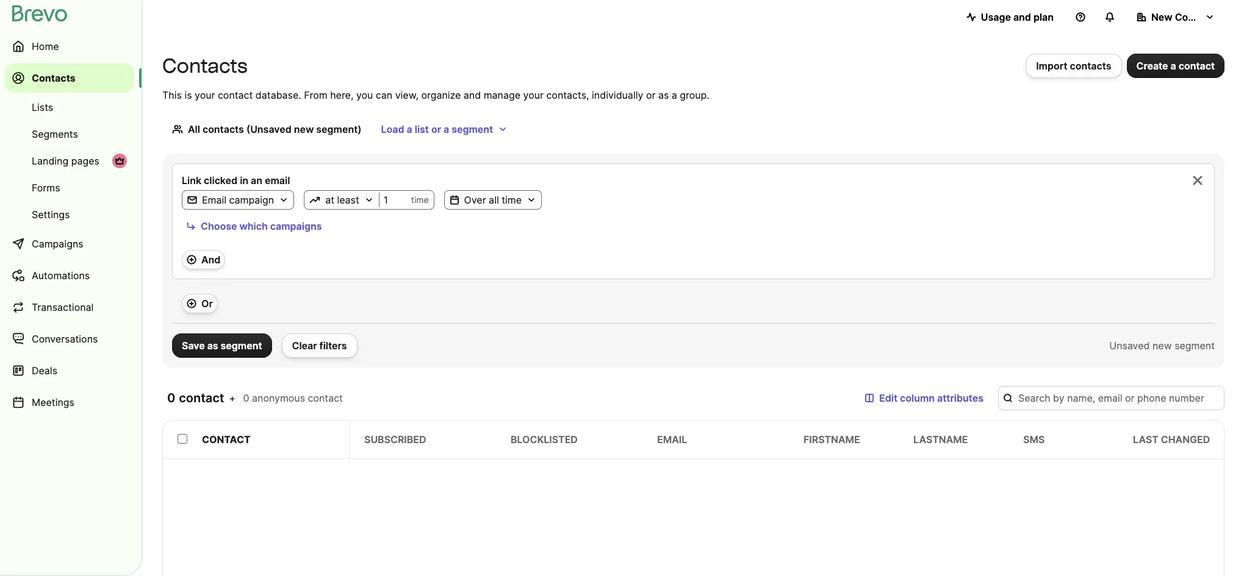 Task type: vqa. For each thing, say whether or not it's contained in the screenshot.
the top as
yes



Task type: describe. For each thing, give the bounding box(es) containing it.
1 your from the left
[[195, 89, 215, 101]]

least
[[337, 194, 359, 206]]

email campaign button
[[183, 193, 294, 208]]

edit column attributes button
[[855, 386, 994, 411]]

and button
[[182, 250, 225, 270]]

2 your from the left
[[523, 89, 544, 101]]

all
[[188, 123, 200, 136]]

transactional
[[32, 302, 94, 314]]

contact
[[202, 434, 251, 446]]

time inside button
[[502, 194, 522, 206]]

segment inside "button"
[[452, 123, 493, 136]]

segment for unsaved new segment
[[1175, 340, 1215, 352]]

pages
[[71, 155, 99, 167]]

is
[[185, 89, 192, 101]]

email
[[657, 434, 687, 446]]

contacts,
[[547, 89, 589, 101]]

clear
[[292, 340, 317, 352]]

as inside button
[[207, 340, 218, 352]]

0 vertical spatial or
[[646, 89, 656, 101]]

contacts for all
[[203, 123, 244, 136]]

a inside 'button'
[[1171, 60, 1177, 72]]

clear filters
[[292, 340, 347, 352]]

0 horizontal spatial 0
[[167, 391, 176, 406]]

this
[[162, 89, 182, 101]]

last
[[1133, 434, 1159, 446]]

settings
[[32, 209, 70, 221]]

usage and plan button
[[957, 5, 1064, 29]]

import
[[1037, 60, 1068, 72]]

can
[[376, 89, 393, 101]]

choose which campaigns button
[[182, 217, 326, 236]]

new company
[[1152, 11, 1220, 23]]

choose
[[201, 220, 237, 233]]

0 horizontal spatial and
[[464, 89, 481, 101]]

0 inside 0 contact + 0 anonymous contact
[[243, 392, 249, 405]]

list
[[415, 123, 429, 136]]

edit
[[880, 392, 898, 405]]

meetings link
[[5, 388, 134, 418]]

or
[[201, 298, 213, 310]]

a right "list" on the top
[[444, 123, 449, 136]]

create
[[1137, 60, 1169, 72]]

deals
[[32, 365, 57, 377]]

clear filters button
[[282, 334, 357, 358]]

link clicked in an email
[[182, 175, 290, 187]]

import contacts button
[[1026, 54, 1122, 78]]

0 vertical spatial new
[[294, 123, 314, 136]]

email campaign
[[202, 194, 274, 206]]

all
[[489, 194, 499, 206]]

over all time
[[464, 194, 522, 206]]

view,
[[395, 89, 419, 101]]

and
[[201, 254, 221, 266]]

segment)
[[316, 123, 362, 136]]

campaigns link
[[5, 230, 134, 259]]

new
[[1152, 11, 1173, 23]]

contacts for import
[[1070, 60, 1112, 72]]

plan
[[1034, 11, 1054, 23]]

or button
[[182, 294, 218, 314]]

over all time button
[[445, 193, 541, 208]]

at least
[[325, 194, 359, 206]]

import contacts
[[1037, 60, 1112, 72]]

meetings
[[32, 397, 74, 409]]

changed
[[1161, 434, 1211, 446]]

unsaved new segment
[[1110, 340, 1215, 352]]

create a contact
[[1137, 60, 1215, 72]]

in
[[240, 175, 248, 187]]

deals link
[[5, 356, 134, 386]]

anonymous
[[252, 392, 305, 405]]

all contacts (unsaved new segment)
[[188, 123, 362, 136]]

lists link
[[5, 95, 134, 120]]

1 horizontal spatial contacts
[[162, 54, 248, 78]]

contact left the database.
[[218, 89, 253, 101]]

email
[[202, 194, 227, 206]]

0 horizontal spatial contacts
[[32, 72, 76, 84]]

0 horizontal spatial time
[[411, 195, 429, 205]]

company
[[1175, 11, 1220, 23]]

transactional link
[[5, 293, 134, 322]]

(unsaved
[[246, 123, 292, 136]]

last changed
[[1133, 434, 1211, 446]]

left___rvooi image
[[115, 156, 125, 166]]

0 contact + 0 anonymous contact
[[167, 391, 343, 406]]

filters
[[320, 340, 347, 352]]

conversations link
[[5, 325, 134, 354]]



Task type: locate. For each thing, give the bounding box(es) containing it.
settings link
[[5, 203, 134, 227]]

forms
[[32, 182, 60, 194]]

contacts up lists
[[32, 72, 76, 84]]

at least button
[[305, 193, 379, 208]]

manage
[[484, 89, 521, 101]]

subscribed
[[364, 434, 426, 446]]

new right (unsaved
[[294, 123, 314, 136]]

Search by name, email or phone number search field
[[999, 386, 1225, 411]]

0 right the +
[[243, 392, 249, 405]]

campaigns
[[32, 238, 83, 250]]

lastname
[[914, 434, 968, 446]]

save as segment button
[[172, 334, 272, 358]]

or inside "button"
[[431, 123, 441, 136]]

segment inside button
[[221, 340, 262, 352]]

this is your contact database. from here, you can view, organize and manage your contacts, individually or as a group.
[[162, 89, 710, 101]]

or right individually at top
[[646, 89, 656, 101]]

contact inside 0 contact + 0 anonymous contact
[[308, 392, 343, 405]]

your right is
[[195, 89, 215, 101]]

landing pages
[[32, 155, 99, 167]]

usage
[[981, 11, 1011, 23]]

attributes
[[938, 392, 984, 405]]

None number field
[[380, 194, 411, 206]]

save
[[182, 340, 205, 352]]

contact right anonymous
[[308, 392, 343, 405]]

automations
[[32, 270, 90, 282]]

and left manage
[[464, 89, 481, 101]]

save as segment
[[182, 340, 262, 352]]

blocklisted
[[511, 434, 578, 446]]

new
[[294, 123, 314, 136], [1153, 340, 1172, 352]]

1 horizontal spatial as
[[659, 89, 669, 101]]

landing pages link
[[5, 149, 134, 173]]

load a list or a segment
[[381, 123, 493, 136]]

0
[[167, 391, 176, 406], [243, 392, 249, 405]]

contact inside the create a contact 'button'
[[1179, 60, 1215, 72]]

individually
[[592, 89, 644, 101]]

and left "plan"
[[1014, 11, 1032, 23]]

contact left the +
[[179, 391, 224, 406]]

a left "list" on the top
[[407, 123, 412, 136]]

1 horizontal spatial new
[[1153, 340, 1172, 352]]

from
[[304, 89, 328, 101]]

1 horizontal spatial segment
[[452, 123, 493, 136]]

1 vertical spatial or
[[431, 123, 441, 136]]

1 vertical spatial as
[[207, 340, 218, 352]]

0 horizontal spatial contacts
[[203, 123, 244, 136]]

organize
[[421, 89, 461, 101]]

which
[[240, 220, 268, 233]]

0 horizontal spatial new
[[294, 123, 314, 136]]

segment for save as segment
[[221, 340, 262, 352]]

email
[[265, 175, 290, 187]]

lists
[[32, 101, 53, 114]]

0 horizontal spatial segment
[[221, 340, 262, 352]]

0 vertical spatial and
[[1014, 11, 1032, 23]]

create a contact button
[[1127, 54, 1225, 78]]

as left group.
[[659, 89, 669, 101]]

and
[[1014, 11, 1032, 23], [464, 89, 481, 101]]

1 vertical spatial contacts
[[203, 123, 244, 136]]

here,
[[330, 89, 354, 101]]

0 horizontal spatial or
[[431, 123, 441, 136]]

forms link
[[5, 176, 134, 200]]

landing
[[32, 155, 69, 167]]

unsaved
[[1110, 340, 1150, 352]]

conversations
[[32, 333, 98, 345]]

1 vertical spatial and
[[464, 89, 481, 101]]

sms
[[1024, 434, 1045, 446]]

home
[[32, 40, 59, 52]]

contact
[[1179, 60, 1215, 72], [218, 89, 253, 101], [179, 391, 224, 406], [308, 392, 343, 405]]

firstname
[[804, 434, 861, 446]]

0 left the +
[[167, 391, 176, 406]]

at
[[325, 194, 334, 206]]

over
[[464, 194, 486, 206]]

clicked
[[204, 175, 238, 187]]

database.
[[256, 89, 301, 101]]

load
[[381, 123, 404, 136]]

2 horizontal spatial segment
[[1175, 340, 1215, 352]]

segments
[[32, 128, 78, 140]]

1 horizontal spatial your
[[523, 89, 544, 101]]

1 horizontal spatial 0
[[243, 392, 249, 405]]

home link
[[5, 32, 134, 61]]

usage and plan
[[981, 11, 1054, 23]]

contacts right all
[[203, 123, 244, 136]]

0 vertical spatial contacts
[[1070, 60, 1112, 72]]

load a list or a segment button
[[371, 117, 518, 142]]

0 vertical spatial as
[[659, 89, 669, 101]]

1 vertical spatial new
[[1153, 340, 1172, 352]]

campaign
[[229, 194, 274, 206]]

as right save
[[207, 340, 218, 352]]

contact right create
[[1179, 60, 1215, 72]]

column
[[900, 392, 935, 405]]

or right "list" on the top
[[431, 123, 441, 136]]

time right the all
[[502, 194, 522, 206]]

an
[[251, 175, 262, 187]]

1 horizontal spatial time
[[502, 194, 522, 206]]

contacts
[[1070, 60, 1112, 72], [203, 123, 244, 136]]

0 horizontal spatial as
[[207, 340, 218, 352]]

time
[[502, 194, 522, 206], [411, 195, 429, 205]]

1 horizontal spatial contacts
[[1070, 60, 1112, 72]]

your
[[195, 89, 215, 101], [523, 89, 544, 101]]

1 horizontal spatial or
[[646, 89, 656, 101]]

new right unsaved
[[1153, 340, 1172, 352]]

contacts link
[[5, 63, 134, 93]]

contacts inside 'button'
[[1070, 60, 1112, 72]]

you
[[356, 89, 373, 101]]

and inside button
[[1014, 11, 1032, 23]]

segments link
[[5, 122, 134, 146]]

time left over
[[411, 195, 429, 205]]

link
[[182, 175, 201, 187]]

0 horizontal spatial your
[[195, 89, 215, 101]]

contacts up is
[[162, 54, 248, 78]]

as
[[659, 89, 669, 101], [207, 340, 218, 352]]

1 horizontal spatial and
[[1014, 11, 1032, 23]]

automations link
[[5, 261, 134, 291]]

choose which campaigns
[[201, 220, 322, 233]]

a right create
[[1171, 60, 1177, 72]]

contacts right import
[[1070, 60, 1112, 72]]

edit column attributes
[[880, 392, 984, 405]]

or
[[646, 89, 656, 101], [431, 123, 441, 136]]

group.
[[680, 89, 710, 101]]

a left group.
[[672, 89, 677, 101]]

your right manage
[[523, 89, 544, 101]]

+
[[229, 392, 236, 405]]

a
[[1171, 60, 1177, 72], [672, 89, 677, 101], [407, 123, 412, 136], [444, 123, 449, 136]]



